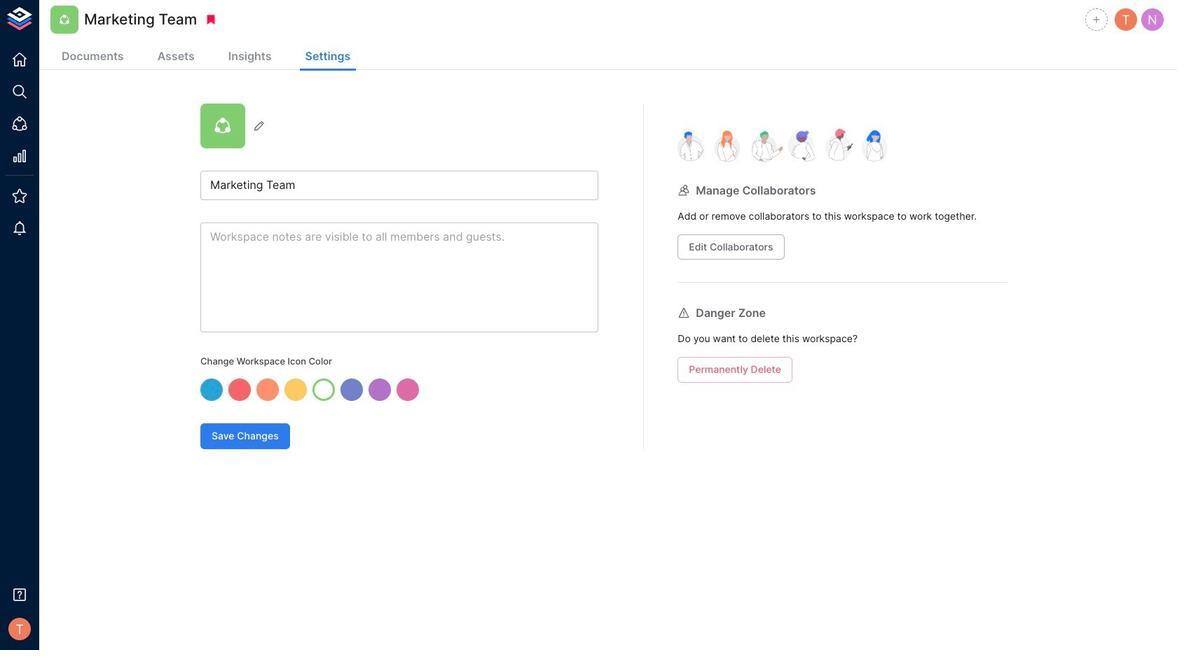 Task type: describe. For each thing, give the bounding box(es) containing it.
Workspace notes are visible to all members and guests. text field
[[200, 223, 598, 333]]

Workspace Name text field
[[200, 171, 598, 200]]

remove bookmark image
[[205, 13, 218, 26]]



Task type: vqa. For each thing, say whether or not it's contained in the screenshot.
Workspace notes are visible to all members and guests. text box
yes



